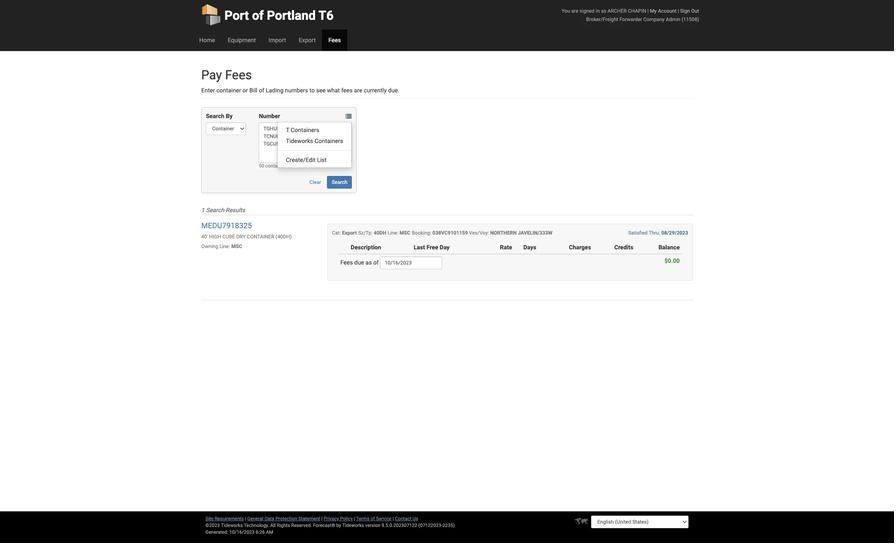 Task type: vqa. For each thing, say whether or not it's contained in the screenshot.


Task type: locate. For each thing, give the bounding box(es) containing it.
| up forecast®
[[322, 516, 323, 522]]

1 horizontal spatial as
[[601, 8, 607, 14]]

fees down the t6
[[329, 37, 341, 43]]

menu containing t containers
[[277, 122, 352, 168]]

1
[[201, 207, 205, 214]]

line: inside medu7918325 40' high cube dry container (40dh) owning line: msc
[[220, 244, 230, 250]]

sz/tp:
[[358, 230, 373, 236]]

1 vertical spatial tideworks
[[342, 523, 364, 529]]

msc down dry
[[232, 244, 242, 250]]

export inside popup button
[[299, 37, 316, 43]]

as inside you are signed in as archer chapin | my account | sign out broker/freight forwarder company admin (11508)
[[601, 8, 607, 14]]

results
[[226, 207, 245, 214]]

site requirements | general data protection statement | privacy policy | terms of service | contact us ©2023 tideworks technology. all rights reserved. forecast® by tideworks version 9.5.0.202307122 (07122023-2235) generated: 10/16/2023 6:26 am
[[206, 516, 455, 535]]

cube
[[223, 234, 235, 240]]

| right the policy
[[354, 516, 355, 522]]

| left general
[[245, 516, 246, 522]]

1 horizontal spatial are
[[572, 8, 579, 14]]

container
[[247, 234, 274, 240]]

1 vertical spatial search
[[332, 179, 348, 185]]

fees for fees due as of
[[341, 259, 353, 266]]

1 vertical spatial as
[[366, 259, 372, 266]]

50
[[259, 163, 264, 169]]

2 vertical spatial fees
[[341, 259, 353, 266]]

containers down t containers link
[[315, 138, 343, 145]]

|
[[648, 8, 649, 14], [678, 8, 680, 14], [245, 516, 246, 522], [322, 516, 323, 522], [354, 516, 355, 522], [393, 516, 394, 522]]

0 vertical spatial line:
[[388, 230, 399, 236]]

my
[[650, 8, 657, 14]]

tideworks containers link
[[278, 136, 352, 147]]

9.5.0.202307122
[[382, 523, 418, 529]]

equipment
[[228, 37, 256, 43]]

line:
[[388, 230, 399, 236], [220, 244, 230, 250]]

0 horizontal spatial line:
[[220, 244, 230, 250]]

None text field
[[380, 257, 443, 269]]

search by
[[206, 113, 233, 119]]

of inside site requirements | general data protection statement | privacy policy | terms of service | contact us ©2023 tideworks technology. all rights reserved. forecast® by tideworks version 9.5.0.202307122 (07122023-2235) generated: 10/16/2023 6:26 am
[[371, 516, 375, 522]]

as right in
[[601, 8, 607, 14]]

us
[[413, 516, 418, 522]]

msc
[[400, 230, 411, 236], [232, 244, 242, 250]]

are right you on the top right of page
[[572, 8, 579, 14]]

fees left due
[[341, 259, 353, 266]]

0 vertical spatial containers
[[291, 127, 320, 134]]

free
[[427, 244, 439, 251]]

my account link
[[650, 8, 677, 14]]

1 vertical spatial msc
[[232, 244, 242, 250]]

fees for fees
[[329, 37, 341, 43]]

0 horizontal spatial msc
[[232, 244, 242, 250]]

search left by
[[206, 113, 225, 119]]

protection
[[276, 516, 297, 522]]

last free day
[[414, 244, 450, 251]]

cat:
[[332, 230, 341, 236]]

(40dh)
[[276, 234, 292, 240]]

due.
[[388, 87, 400, 94]]

northern
[[491, 230, 517, 236]]

0 horizontal spatial export
[[299, 37, 316, 43]]

site
[[206, 516, 214, 522]]

contact us link
[[395, 516, 418, 522]]

port of portland t6
[[225, 8, 334, 23]]

days
[[524, 244, 537, 251]]

1 vertical spatial are
[[354, 87, 363, 94]]

portland
[[267, 8, 316, 23]]

fees
[[329, 37, 341, 43], [225, 68, 252, 82], [341, 259, 353, 266]]

export left "fees" popup button
[[299, 37, 316, 43]]

clear
[[310, 179, 321, 185]]

chapin
[[628, 8, 647, 14]]

tideworks down the policy
[[342, 523, 364, 529]]

all
[[270, 523, 276, 529]]

tideworks down t
[[286, 138, 313, 145]]

t
[[286, 127, 290, 134]]

line: down cube
[[220, 244, 230, 250]]

line: right "40dh"
[[388, 230, 399, 236]]

0 vertical spatial msc
[[400, 230, 411, 236]]

1 vertical spatial line:
[[220, 244, 230, 250]]

0 vertical spatial as
[[601, 8, 607, 14]]

search inside search button
[[332, 179, 348, 185]]

50 containers max
[[259, 163, 298, 169]]

site requirements link
[[206, 516, 244, 522]]

0 vertical spatial fees
[[329, 37, 341, 43]]

privacy
[[324, 516, 339, 522]]

0 vertical spatial export
[[299, 37, 316, 43]]

msc left booking:
[[400, 230, 411, 236]]

export
[[299, 37, 316, 43], [342, 230, 357, 236]]

containers
[[291, 127, 320, 134], [315, 138, 343, 145]]

owning
[[201, 244, 218, 250]]

are right fees
[[354, 87, 363, 94]]

containers up tideworks containers link
[[291, 127, 320, 134]]

1 vertical spatial fees
[[225, 68, 252, 82]]

1 horizontal spatial export
[[342, 230, 357, 236]]

thru:
[[649, 230, 661, 236]]

containers
[[265, 163, 288, 169]]

0 horizontal spatial tideworks
[[286, 138, 313, 145]]

1 horizontal spatial tideworks
[[342, 523, 364, 529]]

version
[[365, 523, 381, 529]]

0 vertical spatial are
[[572, 8, 579, 14]]

fees up or
[[225, 68, 252, 82]]

policy
[[340, 516, 353, 522]]

company
[[644, 16, 665, 22]]

fees inside popup button
[[329, 37, 341, 43]]

08/29/2023
[[662, 230, 689, 236]]

what
[[327, 87, 340, 94]]

| left sign
[[678, 8, 680, 14]]

medu7918325 link
[[201, 221, 252, 230]]

as right due
[[366, 259, 372, 266]]

export right cat:
[[342, 230, 357, 236]]

contact
[[395, 516, 412, 522]]

msc inside medu7918325 40' high cube dry container (40dh) owning line: msc
[[232, 244, 242, 250]]

search right 1
[[206, 207, 224, 214]]

menu
[[277, 122, 352, 168]]

0 vertical spatial search
[[206, 113, 225, 119]]

search for search
[[332, 179, 348, 185]]

you
[[562, 8, 571, 14]]

0 horizontal spatial are
[[354, 87, 363, 94]]

tideworks inside t containers tideworks containers
[[286, 138, 313, 145]]

satisfied
[[629, 230, 648, 236]]

fees due as of
[[341, 259, 380, 266]]

of up version
[[371, 516, 375, 522]]

terms
[[356, 516, 370, 522]]

rights
[[277, 523, 290, 529]]

home button
[[193, 30, 222, 51]]

search for search by
[[206, 113, 225, 119]]

search right clear
[[332, 179, 348, 185]]

tideworks
[[286, 138, 313, 145], [342, 523, 364, 529]]

0 vertical spatial tideworks
[[286, 138, 313, 145]]

medu7918325 40' high cube dry container (40dh) owning line: msc
[[201, 221, 292, 250]]

equipment button
[[222, 30, 262, 51]]

(07122023-
[[419, 523, 443, 529]]



Task type: describe. For each thing, give the bounding box(es) containing it.
port of portland t6 link
[[201, 0, 334, 30]]

statement
[[299, 516, 320, 522]]

high
[[209, 234, 221, 240]]

am
[[266, 530, 273, 535]]

medu7918325
[[201, 221, 252, 230]]

due
[[355, 259, 364, 266]]

(11508)
[[682, 16, 700, 22]]

see
[[316, 87, 326, 94]]

create/edit list link
[[278, 155, 352, 166]]

booking:
[[412, 230, 432, 236]]

1 horizontal spatial msc
[[400, 230, 411, 236]]

1 vertical spatial containers
[[315, 138, 343, 145]]

list
[[317, 157, 327, 164]]

clear button
[[305, 176, 326, 189]]

service
[[376, 516, 392, 522]]

account
[[658, 8, 677, 14]]

export button
[[293, 30, 322, 51]]

cat: export sz/tp: 40dh line: msc booking: 038vc9101159 ves/voy: northern javelin/333w
[[332, 230, 553, 236]]

import
[[269, 37, 286, 43]]

dry
[[236, 234, 246, 240]]

ves/voy:
[[469, 230, 489, 236]]

2 vertical spatial search
[[206, 207, 224, 214]]

signed
[[580, 8, 595, 14]]

numbers
[[285, 87, 308, 94]]

import button
[[262, 30, 293, 51]]

t containers tideworks containers
[[286, 127, 343, 145]]

by
[[337, 523, 341, 529]]

terms of service link
[[356, 516, 392, 522]]

last
[[414, 244, 425, 251]]

forecast®
[[313, 523, 335, 529]]

Number text field
[[259, 122, 352, 163]]

t6
[[319, 8, 334, 23]]

javelin/333w
[[518, 230, 553, 236]]

$0.00
[[665, 258, 680, 264]]

by
[[226, 113, 233, 119]]

| up the 9.5.0.202307122
[[393, 516, 394, 522]]

0 horizontal spatial as
[[366, 259, 372, 266]]

sign
[[681, 8, 691, 14]]

of right port
[[252, 8, 264, 23]]

tideworks inside site requirements | general data protection statement | privacy policy | terms of service | contact us ©2023 tideworks technology. all rights reserved. forecast® by tideworks version 9.5.0.202307122 (07122023-2235) generated: 10/16/2023 6:26 am
[[342, 523, 364, 529]]

enter
[[201, 87, 215, 94]]

credits
[[615, 244, 634, 251]]

technology.
[[244, 523, 269, 529]]

privacy policy link
[[324, 516, 353, 522]]

| left my
[[648, 8, 649, 14]]

10/16/2023
[[230, 530, 255, 535]]

generated:
[[206, 530, 228, 535]]

max
[[289, 163, 298, 169]]

search button
[[327, 176, 352, 189]]

are inside you are signed in as archer chapin | my account | sign out broker/freight forwarder company admin (11508)
[[572, 8, 579, 14]]

©2023 tideworks
[[206, 523, 243, 529]]

port
[[225, 8, 249, 23]]

admin
[[666, 16, 681, 22]]

fees
[[342, 87, 353, 94]]

to
[[310, 87, 315, 94]]

show list image
[[346, 114, 352, 120]]

2235)
[[443, 523, 455, 529]]

general data protection statement link
[[247, 516, 320, 522]]

charges
[[569, 244, 591, 251]]

1 search results
[[201, 207, 245, 214]]

pay fees
[[201, 68, 252, 82]]

rate
[[500, 244, 512, 251]]

of right due
[[374, 259, 379, 266]]

1 horizontal spatial line:
[[388, 230, 399, 236]]

satisfied thru: 08/29/2023
[[629, 230, 689, 236]]

balance
[[659, 244, 680, 251]]

you are signed in as archer chapin | my account | sign out broker/freight forwarder company admin (11508)
[[562, 8, 700, 22]]

create/edit list
[[286, 157, 327, 164]]

broker/freight
[[587, 16, 619, 22]]

archer
[[608, 8, 627, 14]]

1 vertical spatial export
[[342, 230, 357, 236]]

sign out link
[[681, 8, 700, 14]]

currently
[[364, 87, 387, 94]]

requirements
[[215, 516, 244, 522]]

or
[[243, 87, 248, 94]]

of right bill
[[259, 87, 264, 94]]

fees button
[[322, 30, 348, 51]]

038vc9101159
[[433, 230, 468, 236]]

bill
[[250, 87, 258, 94]]

day
[[440, 244, 450, 251]]

out
[[692, 8, 700, 14]]

enter container or bill of lading numbers to see what fees are currently due.
[[201, 87, 400, 94]]

general
[[247, 516, 264, 522]]

number
[[259, 113, 280, 119]]

t containers link
[[278, 125, 352, 136]]

40'
[[201, 234, 208, 240]]



